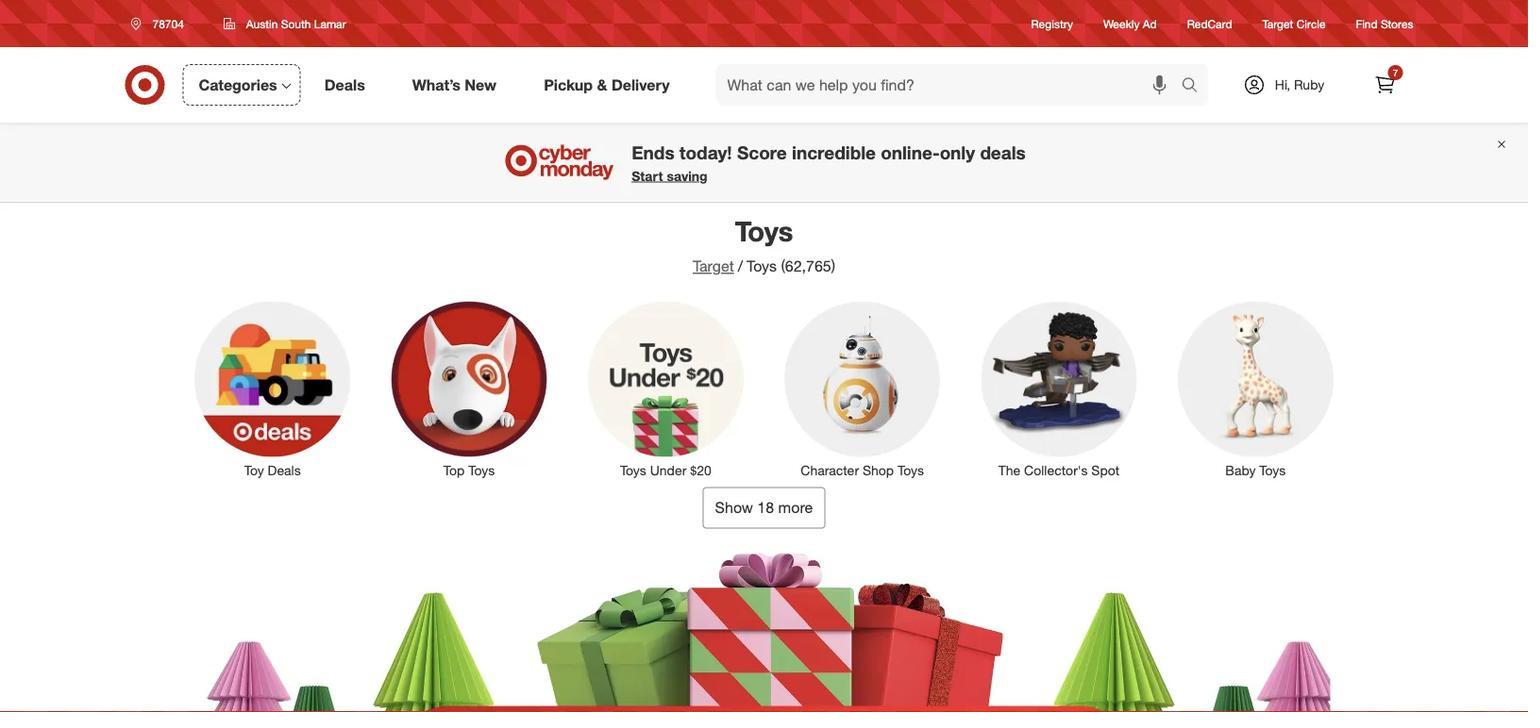 Task type: describe. For each thing, give the bounding box(es) containing it.
stores
[[1381, 16, 1414, 31]]

18
[[757, 499, 774, 517]]

character
[[801, 462, 859, 479]]

pickup & delivery
[[544, 76, 670, 94]]

baby
[[1226, 462, 1256, 479]]

under
[[650, 462, 687, 479]]

7
[[1393, 67, 1398, 78]]

deals
[[980, 142, 1026, 163]]

What can we help you find? suggestions appear below search field
[[716, 64, 1186, 106]]

78704
[[152, 17, 184, 31]]

toys up /
[[735, 214, 793, 248]]

toy
[[244, 462, 264, 479]]

toys right /
[[747, 257, 777, 276]]

pickup
[[544, 76, 593, 94]]

toys right baby
[[1260, 462, 1286, 479]]

today!
[[680, 142, 732, 163]]

the
[[998, 462, 1021, 479]]

categories link
[[183, 64, 301, 106]]

find stores link
[[1356, 16, 1414, 32]]

spot
[[1092, 462, 1120, 479]]

toys left under
[[620, 462, 646, 479]]

south
[[281, 17, 311, 31]]

top toys
[[443, 462, 495, 479]]

ends
[[632, 142, 675, 163]]

toys right the top
[[468, 462, 495, 479]]

search button
[[1173, 64, 1218, 110]]

austin
[[246, 17, 278, 31]]

start
[[632, 168, 663, 184]]

austin south lamar button
[[211, 7, 358, 41]]

character shop toys link
[[772, 298, 953, 480]]

7 link
[[1365, 64, 1406, 106]]

ruby
[[1294, 76, 1325, 93]]

shop
[[863, 462, 894, 479]]

top
[[443, 462, 465, 479]]

new
[[465, 76, 497, 94]]

$20
[[690, 462, 712, 479]]

toy deals link
[[182, 298, 363, 480]]

baby toys
[[1226, 462, 1286, 479]]

what's
[[412, 76, 461, 94]]

the collector's spot link
[[968, 298, 1150, 480]]

what's new link
[[396, 64, 520, 106]]

0 vertical spatial target
[[1263, 16, 1294, 31]]

redcard
[[1187, 16, 1232, 31]]

target inside toys target / toys (62,765)
[[693, 257, 734, 276]]

toys right shop
[[898, 462, 924, 479]]

toys under $20 link
[[575, 298, 757, 480]]

show 18 more button
[[703, 488, 825, 529]]

only
[[940, 142, 975, 163]]

0 vertical spatial deals
[[324, 76, 365, 94]]



Task type: locate. For each thing, give the bounding box(es) containing it.
toys
[[735, 214, 793, 248], [747, 257, 777, 276], [468, 462, 495, 479], [620, 462, 646, 479], [898, 462, 924, 479], [1260, 462, 1286, 479]]

categories
[[199, 76, 277, 94]]

the collector's spot
[[998, 462, 1120, 479]]

registry
[[1031, 16, 1073, 31]]

show 18 more
[[715, 499, 813, 517]]

ad
[[1143, 16, 1157, 31]]

incredible
[[792, 142, 876, 163]]

more
[[778, 499, 813, 517]]

0 horizontal spatial target
[[693, 257, 734, 276]]

cyber monday target deals image
[[502, 140, 617, 185]]

pickup & delivery link
[[528, 64, 693, 106]]

1 vertical spatial deals
[[268, 462, 301, 479]]

deals down lamar
[[324, 76, 365, 94]]

online-
[[881, 142, 940, 163]]

toy deals
[[244, 462, 301, 479]]

weekly ad link
[[1104, 16, 1157, 32]]

top toys link
[[378, 298, 560, 480]]

what's new
[[412, 76, 497, 94]]

1 horizontal spatial deals
[[324, 76, 365, 94]]

target left circle
[[1263, 16, 1294, 31]]

circle
[[1297, 16, 1326, 31]]

&
[[597, 76, 607, 94]]

show
[[715, 499, 753, 517]]

target circle
[[1263, 16, 1326, 31]]

baby toys link
[[1165, 298, 1347, 480]]

(62,765)
[[781, 257, 835, 276]]

1 vertical spatial target
[[693, 257, 734, 276]]

deals link
[[308, 64, 389, 106]]

hi, ruby
[[1275, 76, 1325, 93]]

ends today! score incredible online-only deals start saving
[[632, 142, 1026, 184]]

score
[[737, 142, 787, 163]]

weekly
[[1104, 16, 1140, 31]]

deals
[[324, 76, 365, 94], [268, 462, 301, 479]]

saving
[[667, 168, 708, 184]]

78704 button
[[118, 7, 204, 41]]

0 horizontal spatial deals
[[268, 462, 301, 479]]

target circle link
[[1263, 16, 1326, 32]]

registry link
[[1031, 16, 1073, 32]]

search
[[1173, 77, 1218, 96]]

austin south lamar
[[246, 17, 346, 31]]

/
[[738, 257, 743, 276]]

1 horizontal spatial target
[[1263, 16, 1294, 31]]

collector's
[[1024, 462, 1088, 479]]

find
[[1356, 16, 1378, 31]]

deals right toy
[[268, 462, 301, 479]]

redcard link
[[1187, 16, 1232, 32]]

target
[[1263, 16, 1294, 31], [693, 257, 734, 276]]

hi,
[[1275, 76, 1291, 93]]

find stores
[[1356, 16, 1414, 31]]

toys under $20
[[620, 462, 712, 479]]

toys target / toys (62,765)
[[693, 214, 835, 276]]

weekly ad
[[1104, 16, 1157, 31]]

delivery
[[612, 76, 670, 94]]

lamar
[[314, 17, 346, 31]]

character shop toys
[[801, 462, 924, 479]]

target left /
[[693, 257, 734, 276]]

target link
[[693, 257, 734, 276]]



Task type: vqa. For each thing, say whether or not it's contained in the screenshot.
7
yes



